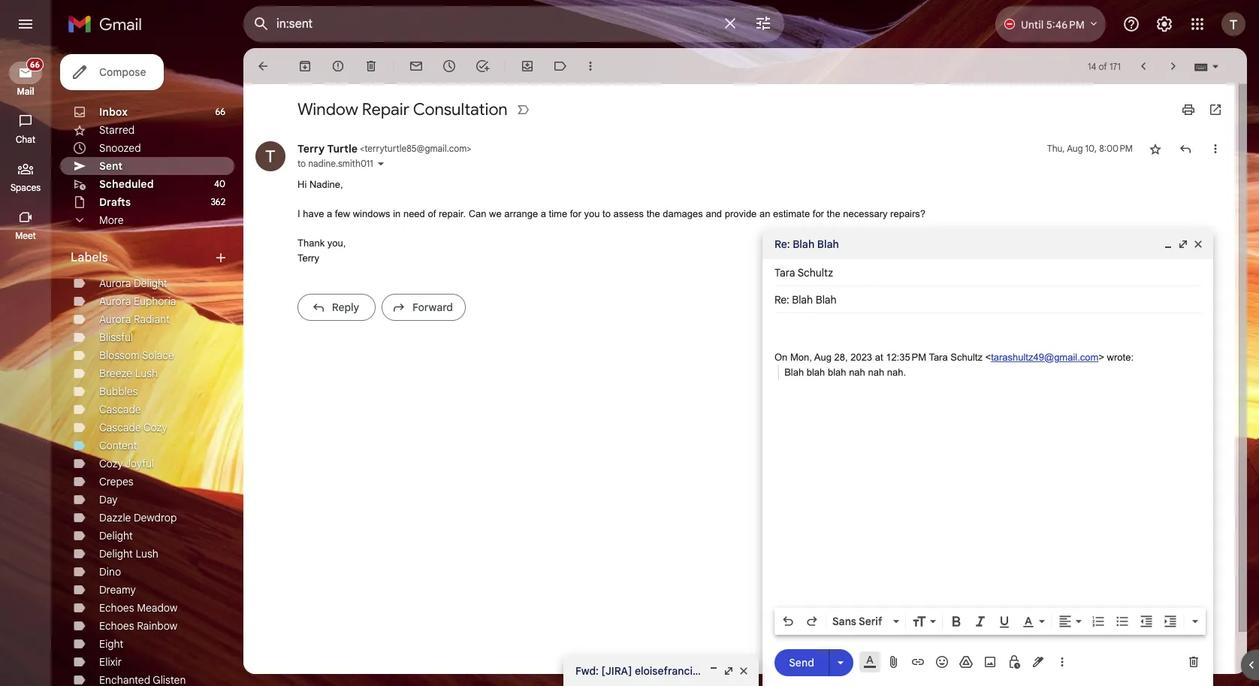 Task type: vqa. For each thing, say whether or not it's contained in the screenshot.
me related to only
no



Task type: locate. For each thing, give the bounding box(es) containing it.
1 aurora from the top
[[99, 277, 131, 290]]

66 link
[[9, 58, 44, 84]]

minimize image
[[1163, 238, 1175, 250]]

close image
[[738, 665, 750, 677]]

aurora up aurora euphoria link
[[99, 277, 131, 290]]

blossom
[[99, 349, 140, 362]]

pop out image for close image in the right top of the page
[[1178, 238, 1190, 250]]

can
[[469, 208, 487, 220]]

362
[[211, 196, 226, 207]]

lush down the blossom solace
[[135, 367, 158, 380]]

drafts link
[[99, 195, 131, 209]]

nah down at
[[869, 366, 885, 378]]

aurora for aurora radiant
[[99, 313, 131, 326]]

underline ‪(⌘u)‬ image
[[998, 615, 1013, 630]]

1 vertical spatial terry
[[298, 252, 319, 263]]

more options image
[[1058, 655, 1067, 670]]

to left assess
[[603, 208, 611, 220]]

blah down the mon,
[[807, 366, 826, 378]]

insert files using drive image
[[959, 655, 974, 670]]

0 horizontal spatial you
[[584, 208, 600, 220]]

>
[[467, 143, 472, 154], [1099, 352, 1105, 363]]

0 horizontal spatial 66
[[30, 59, 40, 70]]

pop out image right minimize icon
[[723, 665, 735, 677]]

Search in mail search field
[[244, 6, 785, 42]]

1 vertical spatial to
[[603, 208, 611, 220]]

the left necessary
[[827, 208, 841, 220]]

< right turtle
[[360, 143, 365, 154]]

add to tasks image
[[475, 59, 490, 74]]

1 horizontal spatial cozy
[[144, 421, 167, 435]]

10,
[[1086, 143, 1098, 154]]

i
[[298, 208, 300, 220]]

meet heading
[[0, 230, 51, 242]]

provide an
[[725, 208, 771, 220]]

0 vertical spatial aurora
[[99, 277, 131, 290]]

terryturtle85@gmail.com
[[365, 143, 467, 154]]

1 vertical spatial lush
[[136, 547, 158, 561]]

the
[[647, 208, 661, 220], [827, 208, 841, 220]]

navigation
[[0, 48, 53, 686]]

cozy
[[144, 421, 167, 435], [99, 457, 123, 471]]

delight lush link
[[99, 547, 158, 561]]

echoes for echoes meadow
[[99, 601, 134, 615]]

echoes rainbow link
[[99, 619, 178, 633]]

assigned
[[713, 665, 757, 678]]

sent
[[99, 159, 123, 173]]

delight down delight link
[[99, 547, 133, 561]]

repair
[[362, 99, 410, 120]]

blah down the 28,
[[828, 366, 847, 378]]

aurora up blissful link
[[99, 313, 131, 326]]

eloisefrancis23
[[635, 665, 710, 678]]

0 vertical spatial echoes
[[99, 601, 134, 615]]

a left few at the top of the page
[[327, 208, 332, 220]]

0 horizontal spatial >
[[467, 143, 472, 154]]

forward link
[[382, 294, 466, 321]]

aug inside message body text field
[[815, 352, 832, 363]]

1 vertical spatial cascade
[[99, 421, 141, 435]]

more
[[99, 213, 124, 227]]

attach files image
[[887, 655, 902, 670]]

radiant
[[134, 313, 170, 326]]

< inside terry turtle < terryturtle85@gmail.com >
[[360, 143, 365, 154]]

aurora down aurora delight link
[[99, 295, 131, 308]]

<
[[360, 143, 365, 154], [986, 352, 992, 363]]

the right assess
[[647, 208, 661, 220]]

you,
[[328, 238, 346, 249]]

1 horizontal spatial a
[[541, 208, 547, 220]]

2 echoes from the top
[[99, 619, 134, 633]]

0 vertical spatial aug
[[1068, 143, 1084, 154]]

1 horizontal spatial nah
[[869, 366, 885, 378]]

1 horizontal spatial <
[[986, 352, 992, 363]]

0 horizontal spatial nah
[[850, 366, 866, 378]]

mon,
[[791, 352, 813, 363]]

< right schultz
[[986, 352, 992, 363]]

1 horizontal spatial aug
[[1068, 143, 1084, 154]]

euphoria
[[134, 295, 176, 308]]

dreamy
[[99, 583, 136, 597]]

support image
[[1123, 15, 1141, 33]]

1 horizontal spatial of
[[1099, 61, 1108, 72]]

to
[[298, 158, 306, 169], [603, 208, 611, 220], [807, 665, 817, 678]]

3 aurora from the top
[[99, 313, 131, 326]]

1 horizontal spatial 66
[[215, 106, 226, 117]]

0 vertical spatial <
[[360, 143, 365, 154]]

lush for delight lush
[[136, 547, 158, 561]]

2 vertical spatial to
[[807, 665, 817, 678]]

1 echoes from the top
[[99, 601, 134, 615]]

1 vertical spatial <
[[986, 352, 992, 363]]

delight link
[[99, 529, 133, 543]]

to right 16
[[807, 665, 817, 678]]

you right send
[[820, 665, 838, 678]]

echoes for echoes rainbow
[[99, 619, 134, 633]]

0 horizontal spatial the
[[647, 208, 661, 220]]

1 cascade from the top
[[99, 403, 141, 416]]

aurora radiant
[[99, 313, 170, 326]]

eight link
[[99, 637, 124, 651]]

0 horizontal spatial cozy
[[99, 457, 123, 471]]

thu,
[[1048, 143, 1066, 154]]

cascade down the 'bubbles' link
[[99, 403, 141, 416]]

14 of 171
[[1089, 61, 1122, 72]]

sent link
[[99, 159, 123, 173]]

1 horizontal spatial blah
[[828, 366, 847, 378]]

estimate
[[774, 208, 811, 220]]

aurora euphoria link
[[99, 295, 176, 308]]

a left the time
[[541, 208, 547, 220]]

0 vertical spatial cozy
[[144, 421, 167, 435]]

clear search image
[[716, 8, 746, 38]]

content link
[[99, 439, 137, 453]]

you
[[584, 208, 600, 220], [820, 665, 838, 678]]

0 horizontal spatial <
[[360, 143, 365, 154]]

nah down 2023 on the right bottom
[[850, 366, 866, 378]]

0 vertical spatial to
[[298, 158, 306, 169]]

mark as unread image
[[409, 59, 424, 74]]

necessary
[[844, 208, 888, 220]]

toggle confidential mode image
[[1007, 655, 1022, 670]]

1 horizontal spatial the
[[827, 208, 841, 220]]

drafts
[[99, 195, 131, 209]]

show details image
[[376, 159, 385, 168]]

dazzle dewdrop
[[99, 511, 177, 525]]

1 horizontal spatial for
[[813, 208, 825, 220]]

2 the from the left
[[827, 208, 841, 220]]

2 aurora from the top
[[99, 295, 131, 308]]

and
[[706, 208, 723, 220]]

mail
[[17, 86, 34, 97]]

echoes down dreamy
[[99, 601, 134, 615]]

reply
[[332, 301, 360, 314]]

0 vertical spatial >
[[467, 143, 472, 154]]

aurora radiant link
[[99, 313, 170, 326]]

> down consultation
[[467, 143, 472, 154]]

windows
[[353, 208, 391, 220]]

171
[[1110, 61, 1122, 72]]

undo ‪(⌘z)‬ image
[[781, 614, 796, 629]]

bulleted list ‪(⌘⇧8)‬ image
[[1116, 614, 1131, 629]]

0 vertical spatial of
[[1099, 61, 1108, 72]]

2 terry from the top
[[298, 252, 319, 263]]

not starred image
[[1149, 141, 1164, 156]]

0 horizontal spatial for
[[570, 208, 582, 220]]

> left wrote:
[[1099, 352, 1105, 363]]

delight down dazzle
[[99, 529, 133, 543]]

0 vertical spatial 66
[[30, 59, 40, 70]]

terry inside thank you, terry
[[298, 252, 319, 263]]

2 vertical spatial aurora
[[99, 313, 131, 326]]

echoes up eight link
[[99, 619, 134, 633]]

1 horizontal spatial to
[[603, 208, 611, 220]]

on
[[775, 352, 788, 363]]

1 vertical spatial cozy
[[99, 457, 123, 471]]

1 horizontal spatial >
[[1099, 352, 1105, 363]]

at
[[876, 352, 884, 363]]

0 vertical spatial pop out image
[[1178, 238, 1190, 250]]

more send options image
[[834, 655, 849, 670]]

pop out image for close icon
[[723, 665, 735, 677]]

turtle
[[327, 142, 358, 156]]

spaces heading
[[0, 182, 51, 194]]

66 up the mail
[[30, 59, 40, 70]]

40
[[214, 178, 226, 189]]

insert photo image
[[983, 655, 998, 670]]

> inside message body text field
[[1099, 352, 1105, 363]]

to up hi
[[298, 158, 306, 169]]

1 horizontal spatial you
[[820, 665, 838, 678]]

1 vertical spatial 66
[[215, 106, 226, 117]]

1 vertical spatial aug
[[815, 352, 832, 363]]

dialog
[[763, 229, 1214, 686]]

redo ‪(⌘y)‬ image
[[805, 614, 820, 629]]

select input tool image
[[1212, 61, 1221, 72]]

fwd: [jira] eloisefrancis23 assigned gtms-16 to you
[[576, 665, 838, 678]]

formatting options toolbar
[[775, 608, 1207, 635]]

i have a few windows in need of repair. can we arrange a time for you to assess the damages and provide an estimate for the necessary repairs?
[[298, 208, 926, 220]]

dazzle
[[99, 511, 131, 525]]

thank
[[298, 238, 325, 249]]

cozy up joyful on the bottom left of page
[[144, 421, 167, 435]]

of right need
[[428, 208, 436, 220]]

labels heading
[[71, 250, 213, 265]]

0 horizontal spatial a
[[327, 208, 332, 220]]

of right the 14
[[1099, 61, 1108, 72]]

of
[[1099, 61, 1108, 72], [428, 208, 436, 220]]

pop out image
[[1178, 238, 1190, 250], [723, 665, 735, 677]]

damages
[[663, 208, 703, 220]]

1 vertical spatial pop out image
[[723, 665, 735, 677]]

archive image
[[298, 59, 313, 74]]

sans serif
[[833, 615, 883, 628]]

28,
[[835, 352, 848, 363]]

0 horizontal spatial blah
[[807, 366, 826, 378]]

send
[[789, 656, 815, 669]]

fwd:
[[576, 665, 599, 678]]

1 vertical spatial aurora
[[99, 295, 131, 308]]

0 horizontal spatial aug
[[815, 352, 832, 363]]

cascade cozy link
[[99, 421, 167, 435]]

terry up to nadine.smith011
[[298, 142, 325, 156]]

0 horizontal spatial pop out image
[[723, 665, 735, 677]]

0 vertical spatial cascade
[[99, 403, 141, 416]]

repairs?
[[891, 208, 926, 220]]

< inside message body text field
[[986, 352, 992, 363]]

pop out image left close image in the right top of the page
[[1178, 238, 1190, 250]]

older image
[[1167, 59, 1182, 74]]

1 horizontal spatial pop out image
[[1178, 238, 1190, 250]]

Subject field
[[775, 292, 1202, 307]]

crepes link
[[99, 475, 134, 489]]

lush down the dewdrop
[[136, 547, 158, 561]]

move to inbox image
[[520, 59, 535, 74]]

back to sent mail image
[[256, 59, 271, 74]]

gmail image
[[68, 9, 150, 39]]

0 vertical spatial lush
[[135, 367, 158, 380]]

0 vertical spatial terry
[[298, 142, 325, 156]]

1 vertical spatial >
[[1099, 352, 1105, 363]]

tara
[[929, 352, 948, 363]]

breeze lush
[[99, 367, 158, 380]]

cascade
[[99, 403, 141, 416], [99, 421, 141, 435]]

66 up 40
[[215, 106, 226, 117]]

2 horizontal spatial to
[[807, 665, 817, 678]]

thu, aug 10, 8:00 pm cell
[[1048, 141, 1134, 156]]

day
[[99, 493, 118, 507]]

send button
[[775, 649, 829, 676]]

0 horizontal spatial to
[[298, 158, 306, 169]]

aug left the "10,"
[[1068, 143, 1084, 154]]

1 vertical spatial of
[[428, 208, 436, 220]]

1 vertical spatial delight
[[99, 529, 133, 543]]

delight up the euphoria
[[134, 277, 168, 290]]

you right the time
[[584, 208, 600, 220]]

2 vertical spatial delight
[[99, 547, 133, 561]]

for right the time
[[570, 208, 582, 220]]

0 horizontal spatial of
[[428, 208, 436, 220]]

1 vertical spatial echoes
[[99, 619, 134, 633]]

1 for from the left
[[570, 208, 582, 220]]

for right estimate on the right top
[[813, 208, 825, 220]]

cozy up crepes
[[99, 457, 123, 471]]

0 vertical spatial you
[[584, 208, 600, 220]]

aurora delight link
[[99, 277, 168, 290]]

more image
[[583, 59, 598, 74]]

cascade down cascade link
[[99, 421, 141, 435]]

repair.
[[439, 208, 466, 220]]

aug inside "cell"
[[1068, 143, 1084, 154]]

aug
[[1068, 143, 1084, 154], [815, 352, 832, 363]]

2 cascade from the top
[[99, 421, 141, 435]]

aug left the 28,
[[815, 352, 832, 363]]

terry down the thank
[[298, 252, 319, 263]]

echoes meadow link
[[99, 601, 178, 615]]



Task type: describe. For each thing, give the bounding box(es) containing it.
indent less ‪(⌘[)‬ image
[[1140, 614, 1155, 629]]

Message Body text field
[[775, 321, 1202, 604]]

mail heading
[[0, 86, 51, 98]]

nadine.smith011
[[308, 158, 373, 169]]

snoozed link
[[99, 141, 141, 155]]

blissful
[[99, 331, 133, 344]]

elixir
[[99, 656, 122, 669]]

joyful
[[125, 457, 154, 471]]

cascade for cascade cozy
[[99, 421, 141, 435]]

1 the from the left
[[647, 208, 661, 220]]

1 vertical spatial you
[[820, 665, 838, 678]]

insert link ‪(⌘k)‬ image
[[911, 655, 926, 670]]

schultz
[[951, 352, 983, 363]]

navigation containing mail
[[0, 48, 53, 686]]

2 blah from the left
[[828, 366, 847, 378]]

wrote:
[[1108, 352, 1134, 363]]

italic ‪(⌘i)‬ image
[[973, 614, 989, 629]]

window repair consultation
[[298, 99, 508, 120]]

compose
[[99, 65, 146, 79]]

dino link
[[99, 565, 121, 579]]

blah
[[785, 366, 804, 378]]

Search in mail text field
[[277, 17, 713, 32]]

terry turtle cell
[[298, 142, 472, 156]]

1 blah from the left
[[807, 366, 826, 378]]

breeze lush link
[[99, 367, 158, 380]]

1 a from the left
[[327, 208, 332, 220]]

16
[[794, 665, 804, 678]]

> inside terry turtle < terryturtle85@gmail.com >
[[467, 143, 472, 154]]

2 a from the left
[[541, 208, 547, 220]]

need
[[404, 208, 425, 220]]

labels
[[71, 250, 108, 265]]

blossom solace
[[99, 349, 174, 362]]

consultation
[[413, 99, 508, 120]]

hi nadine,
[[298, 179, 343, 190]]

1 terry from the top
[[298, 142, 325, 156]]

reply link
[[298, 294, 376, 321]]

numbered list ‪(⌘⇧7)‬ image
[[1092, 614, 1107, 629]]

dialog containing sans serif
[[763, 229, 1214, 686]]

meadow
[[137, 601, 178, 615]]

on mon, aug 28, 2023 at 12:35 pm tara schultz <
[[775, 352, 992, 363]]

settings image
[[1156, 15, 1174, 33]]

sans serif option
[[830, 614, 891, 629]]

have
[[303, 208, 324, 220]]

blah blah blah nah nah nah.
[[785, 366, 907, 378]]

spaces
[[10, 182, 41, 193]]

aurora euphoria
[[99, 295, 176, 308]]

delight for delight link
[[99, 529, 133, 543]]

discard draft ‪(⌘⇧d)‬ image
[[1187, 655, 1202, 670]]

1 nah from the left
[[850, 366, 866, 378]]

close image
[[1193, 238, 1205, 250]]

compose button
[[60, 54, 164, 90]]

cascade cozy
[[99, 421, 167, 435]]

2023
[[851, 352, 873, 363]]

[jira]
[[602, 665, 633, 678]]

0 vertical spatial delight
[[134, 277, 168, 290]]

bold ‪(⌘b)‬ image
[[949, 614, 964, 629]]

elixir link
[[99, 656, 122, 669]]

solace
[[142, 349, 174, 362]]

search in mail image
[[248, 11, 275, 38]]

nah.
[[888, 366, 907, 378]]

inbox link
[[99, 105, 128, 119]]

meet
[[15, 230, 36, 241]]

more button
[[60, 211, 235, 229]]

chat heading
[[0, 134, 51, 146]]

forward
[[413, 301, 453, 314]]

few
[[335, 208, 350, 220]]

12:35 pm
[[886, 352, 927, 363]]

2 nah from the left
[[869, 366, 885, 378]]

gtms-
[[760, 665, 794, 678]]

bubbles
[[99, 385, 138, 398]]

sans
[[833, 615, 857, 628]]

advanced search options image
[[749, 8, 779, 38]]

8:00 pm
[[1100, 143, 1134, 154]]

delight for delight lush
[[99, 547, 133, 561]]

Not starred checkbox
[[1149, 141, 1164, 156]]

aurora delight
[[99, 277, 168, 290]]

starred
[[99, 123, 135, 137]]

main menu image
[[17, 15, 35, 33]]

2 for from the left
[[813, 208, 825, 220]]

labels image
[[553, 59, 568, 74]]

content
[[99, 439, 137, 453]]

hi
[[298, 179, 307, 190]]

delight lush
[[99, 547, 158, 561]]

lush for breeze lush
[[135, 367, 158, 380]]

cascade link
[[99, 403, 141, 416]]

thank you, terry
[[298, 238, 346, 263]]

in
[[393, 208, 401, 220]]

dino
[[99, 565, 121, 579]]

time
[[549, 208, 568, 220]]

echoes meadow
[[99, 601, 178, 615]]

snooze image
[[442, 59, 457, 74]]

indent more ‪(⌘])‬ image
[[1164, 614, 1179, 629]]

> wrote:
[[1099, 352, 1134, 363]]

minimize image
[[708, 665, 720, 677]]

cascade for cascade link
[[99, 403, 141, 416]]

eight
[[99, 637, 124, 651]]

insert signature image
[[1031, 655, 1046, 670]]

thu, aug 10, 8:00 pm
[[1048, 143, 1134, 154]]

cozy joyful
[[99, 457, 154, 471]]

arrange
[[505, 208, 538, 220]]

aurora for aurora delight
[[99, 277, 131, 290]]

bubbles link
[[99, 385, 138, 398]]

blissful link
[[99, 331, 133, 344]]

delete image
[[364, 59, 379, 74]]

scheduled link
[[99, 177, 154, 191]]

newer image
[[1137, 59, 1152, 74]]

dewdrop
[[134, 511, 177, 525]]

aurora for aurora euphoria
[[99, 295, 131, 308]]

report spam image
[[331, 59, 346, 74]]

assess
[[614, 208, 644, 220]]

insert emoji ‪(⌘⇧2)‬ image
[[935, 655, 950, 670]]

breeze
[[99, 367, 132, 380]]

more formatting options image
[[1188, 614, 1204, 629]]



